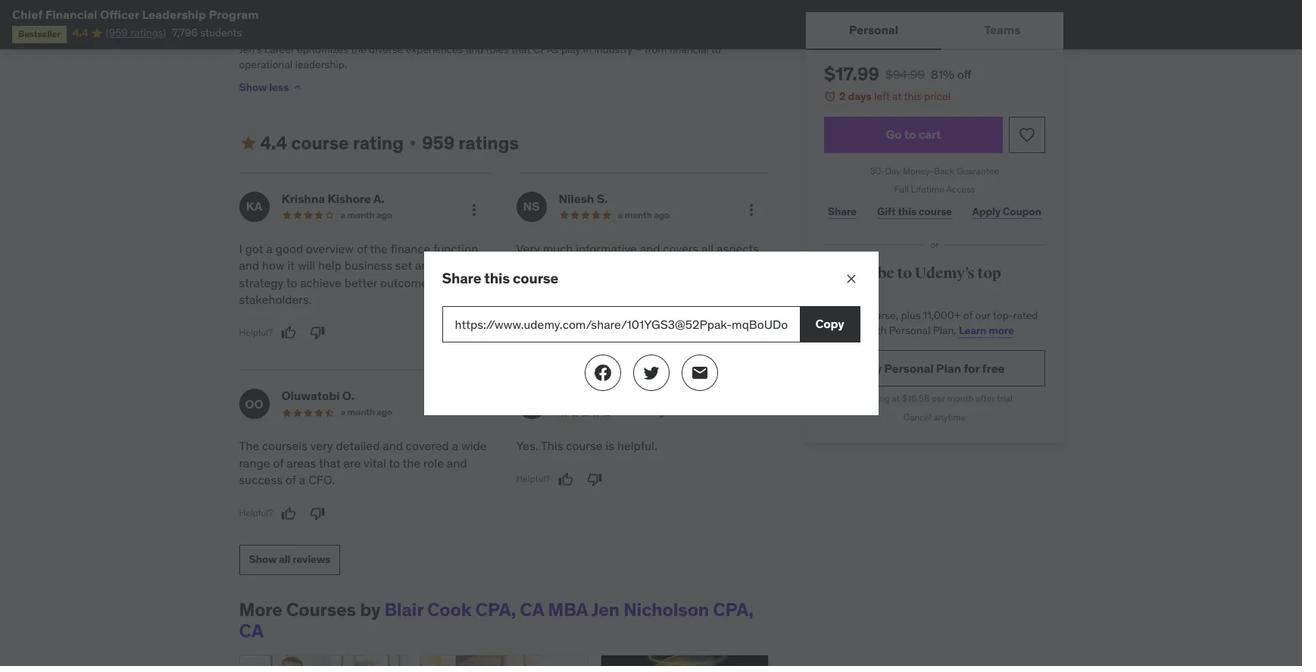 Task type: describe. For each thing, give the bounding box(es) containing it.
will
[[298, 258, 315, 273]]

cfo.
[[308, 472, 335, 488]]

a month ago for o.
[[341, 407, 393, 418]]

helpful? for i got a good overview of the finance function and how it will help business set and steer the strategy to achieve better outcomes for stakeholders.
[[239, 327, 273, 338]]

criscell jane g. m.
[[559, 388, 660, 404]]

ago for covers
[[654, 209, 670, 220]]

financial
[[45, 7, 97, 22]]

mark review by oluwatobi o. as unhelpful image
[[310, 506, 325, 521]]

good
[[276, 241, 303, 256]]

courses,
[[824, 324, 864, 337]]

regulatory
[[530, 258, 585, 273]]

jane
[[603, 388, 629, 404]]

(959 ratings)
[[106, 26, 166, 40]]

to inside the courseis very detailed and covered a wide range of areas that are vital to the role and success of a cfo.
[[389, 455, 400, 471]]

this for gift this course
[[898, 204, 917, 218]]

course,
[[864, 309, 899, 322]]

o.
[[342, 388, 355, 404]]

this down $94.99
[[904, 89, 922, 103]]

of down courseis
[[273, 455, 284, 471]]

a month ago for kishore
[[341, 209, 393, 220]]

oo
[[245, 396, 263, 411]]

guarantee
[[957, 165, 999, 176]]

teams button
[[941, 12, 1064, 49]]

a month ago for s.
[[618, 209, 670, 220]]

covers
[[663, 241, 699, 256]]

0 vertical spatial at
[[893, 89, 902, 103]]

copy
[[816, 316, 845, 331]]

subscribe
[[824, 264, 895, 283]]

share button
[[824, 196, 861, 227]]

2
[[839, 89, 846, 103]]

cancel
[[904, 412, 932, 423]]

anytime
[[934, 412, 966, 423]]

2 cpa, from the left
[[713, 598, 754, 621]]

courseis
[[262, 438, 308, 454]]

try personal plan for free link
[[824, 350, 1046, 387]]

free
[[982, 361, 1005, 376]]

month for of
[[625, 209, 652, 220]]

m.
[[646, 388, 660, 404]]

top-
[[993, 309, 1013, 322]]

share for share this course
[[442, 269, 482, 287]]

course for yes. this course is helpful.
[[566, 438, 603, 454]]

$17.99
[[824, 62, 879, 86]]

$16.58
[[902, 393, 930, 404]]

vital
[[364, 455, 386, 471]]

30-
[[870, 165, 885, 176]]

yes. this course is helpful.
[[517, 438, 658, 454]]

criscell
[[559, 388, 601, 404]]

of down the areas
[[286, 472, 296, 488]]

a.
[[373, 191, 385, 206]]

a up informative
[[618, 209, 623, 220]]

copy button
[[800, 306, 861, 342]]

more courses by
[[239, 598, 385, 621]]

how
[[262, 258, 285, 273]]

role
[[424, 455, 444, 471]]

learn more link
[[959, 324, 1014, 337]]

all inside button
[[279, 553, 291, 566]]

after
[[976, 393, 995, 404]]

a down the areas
[[299, 472, 306, 488]]

blair
[[385, 598, 424, 621]]

(959
[[106, 26, 128, 40]]

ago for and
[[377, 407, 393, 418]]

xsmall image inside the show less button
[[292, 81, 304, 93]]

i
[[239, 241, 242, 256]]

covered
[[406, 438, 449, 454]]

go
[[886, 127, 902, 142]]

gift this course
[[877, 204, 952, 218]]

the courseis very detailed and covered a wide range of areas that are vital to the role and success of a cfo.
[[239, 438, 487, 488]]

this for get this course, plus 11,000+ of our top-rated courses, with personal plan.
[[844, 309, 861, 322]]

mark review by krishna kishore a. as helpful image
[[281, 325, 296, 341]]

4.4 for 4.4
[[73, 26, 88, 40]]

steer
[[438, 258, 466, 273]]

lifetime
[[911, 184, 944, 195]]

a left wide on the left bottom
[[452, 438, 459, 454]]

4.4 for 4.4 course rating
[[260, 131, 287, 155]]

that
[[319, 455, 341, 471]]

2 horizontal spatial the
[[469, 258, 486, 273]]

left
[[874, 89, 890, 103]]

officer
[[100, 7, 139, 22]]

show for show less
[[239, 80, 267, 94]]

2 vertical spatial personal
[[884, 361, 934, 376]]

chief financial officer leadership program
[[12, 7, 259, 22]]

personal button
[[806, 12, 941, 49]]

per
[[932, 393, 945, 404]]

mark review by oluwatobi o. as helpful image
[[281, 506, 296, 521]]

and down got
[[239, 258, 259, 273]]

chief
[[12, 7, 43, 22]]

this
[[541, 438, 563, 454]]

and up the vital
[[383, 438, 403, 454]]

course up krishna kishore a.
[[291, 131, 349, 155]]

bestseller
[[18, 28, 60, 40]]

helpful? for yes. this course is helpful.
[[517, 473, 550, 485]]

program
[[209, 7, 259, 22]]

show for show all reviews
[[249, 553, 277, 566]]

helpful.
[[618, 438, 658, 454]]

helpful? for the courseis very detailed and covered a wide range of areas that are vital to the role and success of a cfo.
[[239, 507, 273, 519]]

1 vertical spatial xsmall image
[[407, 138, 419, 150]]

very
[[311, 438, 333, 454]]

and right set
[[415, 258, 436, 273]]

money-
[[903, 165, 934, 176]]

ago for helpful.
[[654, 407, 670, 418]]

access
[[946, 184, 975, 195]]

for inside i got a good overview of the finance function and how it will help business set and steer the strategy to achieve better outcomes for stakeholders.
[[437, 275, 452, 290]]

courses
[[287, 598, 356, 621]]

achieve
[[300, 275, 342, 290]]

cart
[[919, 127, 941, 142]]

a down o.
[[341, 407, 346, 418]]

share for share
[[828, 204, 857, 218]]

aspects
[[717, 241, 760, 256]]

11,000+
[[923, 309, 961, 322]]



Task type: locate. For each thing, give the bounding box(es) containing it.
1 horizontal spatial share
[[828, 204, 857, 218]]

at right left
[[893, 89, 902, 103]]

plan.
[[933, 324, 957, 337]]

mba
[[548, 598, 588, 621]]

areas
[[287, 455, 316, 471]]

oluwatobi
[[282, 388, 340, 404]]

a month ago down o.
[[341, 407, 393, 418]]

the
[[239, 438, 259, 454]]

for
[[437, 275, 452, 290], [964, 361, 980, 376]]

learn
[[959, 324, 987, 337]]

course inside "dialog"
[[513, 269, 559, 287]]

to inside the subscribe to udemy's top courses
[[897, 264, 912, 283]]

1 vertical spatial all
[[279, 553, 291, 566]]

at inside starting at $16.58 per month after trial cancel anytime
[[892, 393, 900, 404]]

ratings
[[459, 131, 519, 155]]

to right the vital
[[389, 455, 400, 471]]

0 vertical spatial show
[[239, 80, 267, 94]]

a month ago
[[341, 209, 393, 220], [618, 209, 670, 220], [341, 407, 393, 418], [618, 407, 670, 418]]

all right covers
[[702, 241, 714, 256]]

coupon
[[1003, 204, 1041, 218]]

tab list containing personal
[[806, 12, 1064, 50]]

ago up covers
[[654, 209, 670, 220]]

rated
[[1013, 309, 1038, 322]]

top
[[978, 264, 1001, 283]]

1 horizontal spatial the
[[403, 455, 421, 471]]

show all reviews button
[[239, 545, 340, 575]]

ago down a.
[[377, 209, 393, 220]]

share inside share button
[[828, 204, 857, 218]]

month for finance
[[347, 209, 375, 220]]

our
[[975, 309, 991, 322]]

month
[[347, 209, 375, 220], [625, 209, 652, 220], [948, 393, 974, 404], [347, 407, 375, 418], [625, 407, 652, 418]]

a month ago down g.
[[618, 407, 670, 418]]

try personal plan for free
[[865, 361, 1005, 376]]

of inside i got a good overview of the finance function and how it will help business set and steer the strategy to achieve better outcomes for stakeholders.
[[357, 241, 367, 256]]

kishore
[[328, 191, 371, 206]]

this inside the get this course, plus 11,000+ of our top-rated courses, with personal plan.
[[844, 309, 861, 322]]

days
[[848, 89, 872, 103]]

for left free
[[964, 361, 980, 376]]

0 vertical spatial xsmall image
[[292, 81, 304, 93]]

mark review by criscell jane g. m. as unhelpful image
[[587, 472, 603, 487]]

month down o.
[[347, 407, 375, 418]]

0 vertical spatial the
[[370, 241, 388, 256]]

personal up $16.58
[[884, 361, 934, 376]]

and left covers
[[640, 241, 660, 256]]

and inside very much informative and covers all aspects of regulatory requirements
[[640, 241, 660, 256]]

blair cook cpa, ca mba jen nicholson cpa, ca link
[[239, 598, 754, 643]]

outcomes
[[380, 275, 434, 290]]

1 horizontal spatial 4.4
[[260, 131, 287, 155]]

or
[[931, 239, 939, 250]]

of down very
[[517, 258, 527, 273]]

None text field
[[442, 306, 800, 342]]

0 horizontal spatial medium image
[[239, 135, 257, 153]]

1 horizontal spatial medium image
[[642, 363, 661, 382]]

close modal image
[[844, 271, 859, 286]]

with
[[867, 324, 887, 337]]

function
[[434, 241, 478, 256]]

month down g.
[[625, 407, 652, 418]]

0 horizontal spatial the
[[370, 241, 388, 256]]

cpa, right cook
[[476, 598, 516, 621]]

1 medium image from the left
[[594, 363, 612, 382]]

0 vertical spatial for
[[437, 275, 452, 290]]

a right got
[[266, 241, 273, 256]]

1 vertical spatial personal
[[889, 324, 931, 337]]

share this course
[[442, 269, 559, 287]]

2 vertical spatial the
[[403, 455, 421, 471]]

of left our
[[964, 309, 973, 322]]

ratings)
[[130, 26, 166, 40]]

medium image
[[239, 135, 257, 153], [691, 363, 709, 382]]

month for wide
[[347, 407, 375, 418]]

1 vertical spatial at
[[892, 393, 900, 404]]

a month ago for jane
[[618, 407, 670, 418]]

overview
[[306, 241, 354, 256]]

tab list
[[806, 12, 1064, 50]]

course for gift this course
[[919, 204, 952, 218]]

day
[[885, 165, 901, 176]]

plan
[[936, 361, 961, 376]]

7,796 students
[[172, 26, 242, 40]]

none text field inside share this course "dialog"
[[442, 306, 800, 342]]

share
[[828, 204, 857, 218], [442, 269, 482, 287]]

course
[[291, 131, 349, 155], [919, 204, 952, 218], [513, 269, 559, 287], [566, 438, 603, 454]]

ns
[[523, 199, 540, 214]]

more
[[989, 324, 1014, 337]]

4.4 course rating
[[260, 131, 404, 155]]

0 vertical spatial medium image
[[239, 135, 257, 153]]

0 horizontal spatial all
[[279, 553, 291, 566]]

wishlist image
[[1018, 126, 1036, 144]]

cook
[[428, 598, 472, 621]]

show less
[[239, 80, 289, 94]]

$17.99 $94.99 81% off
[[824, 62, 972, 86]]

informative
[[576, 241, 637, 256]]

month up very much informative and covers all aspects of regulatory requirements
[[625, 209, 652, 220]]

share left gift
[[828, 204, 857, 218]]

are
[[344, 455, 361, 471]]

starting
[[857, 393, 890, 404]]

personal up "$17.99"
[[849, 22, 898, 37]]

very much informative and covers all aspects of regulatory requirements
[[517, 241, 760, 273]]

xsmall image right less
[[292, 81, 304, 93]]

a down kishore
[[341, 209, 346, 220]]

ago for overview
[[377, 209, 393, 220]]

better
[[345, 275, 377, 290]]

show left "reviews" in the bottom of the page
[[249, 553, 277, 566]]

1 vertical spatial share
[[442, 269, 482, 287]]

to inside i got a good overview of the finance function and how it will help business set and steer the strategy to achieve better outcomes for stakeholders.
[[286, 275, 297, 290]]

a month ago up very much informative and covers all aspects of regulatory requirements
[[618, 209, 670, 220]]

0 vertical spatial 4.4
[[73, 26, 88, 40]]

very
[[517, 241, 540, 256]]

1 horizontal spatial cpa,
[[713, 598, 754, 621]]

0 vertical spatial share
[[828, 204, 857, 218]]

this right steer
[[485, 269, 510, 287]]

personal inside button
[[849, 22, 898, 37]]

trial
[[997, 393, 1013, 404]]

course for share this course
[[513, 269, 559, 287]]

1 vertical spatial helpful?
[[517, 473, 550, 485]]

gift
[[877, 204, 896, 218]]

go to cart
[[886, 127, 941, 142]]

share inside share this course "dialog"
[[442, 269, 482, 287]]

learn more
[[959, 324, 1014, 337]]

subscribe to udemy's top courses
[[824, 264, 1001, 302]]

reviews
[[293, 553, 331, 566]]

1 vertical spatial the
[[469, 258, 486, 273]]

this inside "dialog"
[[485, 269, 510, 287]]

1 vertical spatial show
[[249, 553, 277, 566]]

back
[[934, 165, 955, 176]]

1 vertical spatial 4.4
[[260, 131, 287, 155]]

finance
[[391, 241, 431, 256]]

0 vertical spatial personal
[[849, 22, 898, 37]]

the left role
[[403, 455, 421, 471]]

show
[[239, 80, 267, 94], [249, 553, 277, 566]]

to down it
[[286, 275, 297, 290]]

show all reviews
[[249, 553, 331, 566]]

this for share this course
[[485, 269, 510, 287]]

personal
[[849, 22, 898, 37], [889, 324, 931, 337], [884, 361, 934, 376]]

yes.
[[517, 438, 539, 454]]

ago up 'detailed'
[[377, 407, 393, 418]]

2 days left at this price!
[[839, 89, 951, 103]]

personal inside the get this course, plus 11,000+ of our top-rated courses, with personal plan.
[[889, 324, 931, 337]]

s.
[[597, 191, 608, 206]]

and
[[640, 241, 660, 256], [239, 258, 259, 273], [415, 258, 436, 273], [383, 438, 403, 454], [447, 455, 467, 471]]

for down steer
[[437, 275, 452, 290]]

xsmall image left 959
[[407, 138, 419, 150]]

gift this course link
[[873, 196, 956, 227]]

medium image up criscell jane g. m. in the bottom of the page
[[594, 363, 612, 382]]

helpful? left mark review by krishna kishore a. as helpful image
[[239, 327, 273, 338]]

xsmall image
[[292, 81, 304, 93], [407, 138, 419, 150]]

course down lifetime on the top of page
[[919, 204, 952, 218]]

personal down plus
[[889, 324, 931, 337]]

all
[[702, 241, 714, 256], [279, 553, 291, 566]]

1 horizontal spatial medium image
[[691, 363, 709, 382]]

courses
[[824, 283, 879, 302]]

it
[[288, 258, 295, 273]]

got
[[245, 241, 263, 256]]

rating
[[353, 131, 404, 155]]

at left $16.58
[[892, 393, 900, 404]]

to right go
[[904, 127, 916, 142]]

share down function
[[442, 269, 482, 287]]

month down kishore
[[347, 209, 375, 220]]

this up courses,
[[844, 309, 861, 322]]

all left "reviews" in the bottom of the page
[[279, 553, 291, 566]]

ca left courses
[[239, 620, 264, 643]]

apply
[[972, 204, 1001, 218]]

all inside very much informative and covers all aspects of regulatory requirements
[[702, 241, 714, 256]]

1 cpa, from the left
[[476, 598, 516, 621]]

and right role
[[447, 455, 467, 471]]

the right steer
[[469, 258, 486, 273]]

959 ratings
[[422, 131, 519, 155]]

course down very
[[513, 269, 559, 287]]

ago
[[377, 209, 393, 220], [654, 209, 670, 220], [377, 407, 393, 418], [654, 407, 670, 418]]

medium image up m.
[[642, 363, 661, 382]]

ago down m.
[[654, 407, 670, 418]]

0 horizontal spatial xsmall image
[[292, 81, 304, 93]]

of inside the get this course, plus 11,000+ of our top-rated courses, with personal plan.
[[964, 309, 973, 322]]

to inside button
[[904, 127, 916, 142]]

helpful? left mark review by oluwatobi o. as helpful icon
[[239, 507, 273, 519]]

0 horizontal spatial cpa,
[[476, 598, 516, 621]]

teams
[[984, 22, 1021, 37]]

2 vertical spatial helpful?
[[239, 507, 273, 519]]

0 horizontal spatial for
[[437, 275, 452, 290]]

2 medium image from the left
[[642, 363, 661, 382]]

plus
[[901, 309, 921, 322]]

a inside i got a good overview of the finance function and how it will help business set and steer the strategy to achieve better outcomes for stakeholders.
[[266, 241, 273, 256]]

much
[[543, 241, 573, 256]]

0 horizontal spatial ca
[[239, 620, 264, 643]]

nicholson
[[624, 598, 709, 621]]

month inside starting at $16.58 per month after trial cancel anytime
[[948, 393, 974, 404]]

1 horizontal spatial ca
[[520, 598, 544, 621]]

0 vertical spatial all
[[702, 241, 714, 256]]

mark review by criscell jane g. m. as helpful image
[[559, 472, 574, 487]]

0 horizontal spatial medium image
[[594, 363, 612, 382]]

krishna
[[282, 191, 325, 206]]

0 vertical spatial helpful?
[[239, 327, 273, 338]]

0 horizontal spatial 4.4
[[73, 26, 88, 40]]

cpa, right nicholson
[[713, 598, 754, 621]]

1 horizontal spatial xsmall image
[[407, 138, 419, 150]]

share this course dialog
[[424, 251, 879, 415]]

alarm image
[[824, 90, 836, 102]]

nilesh
[[559, 191, 594, 206]]

course left is
[[566, 438, 603, 454]]

1 vertical spatial medium image
[[691, 363, 709, 382]]

to left the udemy's
[[897, 264, 912, 283]]

helpful? left mark review by criscell jane g. m. as helpful icon
[[517, 473, 550, 485]]

more
[[239, 598, 283, 621]]

show left less
[[239, 80, 267, 94]]

ca left the mba
[[520, 598, 544, 621]]

range
[[239, 455, 270, 471]]

959
[[422, 131, 455, 155]]

1 vertical spatial for
[[964, 361, 980, 376]]

4.4 down financial
[[73, 26, 88, 40]]

7,796
[[172, 26, 198, 40]]

month up anytime
[[948, 393, 974, 404]]

a
[[341, 209, 346, 220], [618, 209, 623, 220], [266, 241, 273, 256], [341, 407, 346, 418], [618, 407, 623, 418], [452, 438, 459, 454], [299, 472, 306, 488]]

4.4 down the show less button
[[260, 131, 287, 155]]

1 horizontal spatial all
[[702, 241, 714, 256]]

the up the business
[[370, 241, 388, 256]]

the inside the courseis very detailed and covered a wide range of areas that are vital to the role and success of a cfo.
[[403, 455, 421, 471]]

set
[[395, 258, 412, 273]]

of inside very much informative and covers all aspects of regulatory requirements
[[517, 258, 527, 273]]

a month ago down a.
[[341, 209, 393, 220]]

of up the business
[[357, 241, 367, 256]]

i got a good overview of the finance function and how it will help business set and steer the strategy to achieve better outcomes for stakeholders.
[[239, 241, 486, 307]]

1 horizontal spatial for
[[964, 361, 980, 376]]

medium image
[[594, 363, 612, 382], [642, 363, 661, 382]]

this
[[904, 89, 922, 103], [898, 204, 917, 218], [485, 269, 510, 287], [844, 309, 861, 322]]

0 horizontal spatial share
[[442, 269, 482, 287]]

mark review by krishna kishore a. as unhelpful image
[[310, 325, 325, 341]]

this right gift
[[898, 204, 917, 218]]

a down jane
[[618, 407, 623, 418]]

krishna kishore a.
[[282, 191, 385, 206]]



Task type: vqa. For each thing, say whether or not it's contained in the screenshot.
budget
no



